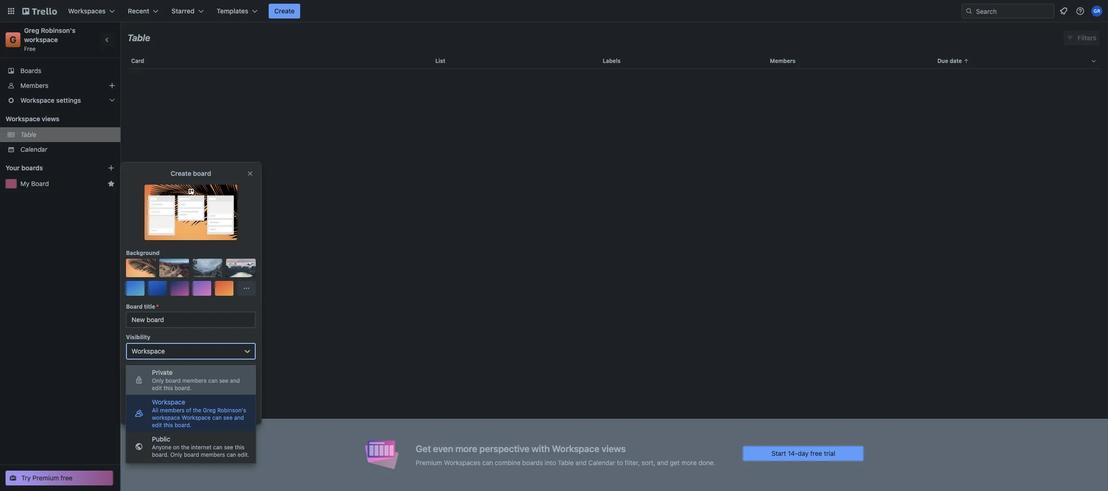 Task type: locate. For each thing, give the bounding box(es) containing it.
of inside workspace all members of the greg robinson's workspace workspace can see and edit this board.
[[186, 407, 191, 414]]

1 vertical spatial workspaces
[[444, 459, 481, 467]]

board
[[193, 170, 211, 177], [165, 378, 181, 385], [184, 452, 199, 459]]

0 vertical spatial board
[[31, 180, 49, 188]]

1 vertical spatial table
[[20, 131, 36, 139]]

board left title
[[126, 303, 143, 310]]

board. up from
[[175, 385, 192, 392]]

0 horizontal spatial start
[[159, 389, 174, 397]]

1 vertical spatial board.
[[175, 422, 192, 429]]

boards up my board
[[21, 164, 43, 172]]

table
[[127, 32, 150, 43], [20, 131, 36, 139], [558, 459, 574, 467]]

table up card
[[127, 32, 150, 43]]

list button
[[432, 50, 599, 72]]

workspace up into on the bottom of the page
[[552, 444, 600, 454]]

greg inside workspace all members of the greg robinson's workspace workspace can see and edit this board.
[[203, 407, 216, 414]]

this down license and terms of service
[[163, 422, 173, 429]]

you
[[212, 404, 221, 411]]

only down private
[[152, 378, 164, 385]]

card button
[[127, 50, 432, 72]]

calendar inside calendar link
[[20, 145, 47, 153]]

from
[[170, 404, 182, 411]]

1 horizontal spatial start
[[772, 450, 786, 457]]

0 vertical spatial see
[[219, 378, 228, 385]]

0 notifications image
[[1058, 6, 1069, 17]]

workspace inside workspace settings popup button
[[20, 96, 55, 104]]

start inside button
[[159, 389, 174, 397]]

on
[[173, 444, 180, 451]]

get even more perspective with workspace views premium workspaces can combine boards into table and calendar to filter, sort, and get more done.
[[416, 444, 715, 467]]

1 vertical spatial start
[[772, 450, 786, 457]]

boards link
[[0, 63, 120, 78]]

only
[[152, 378, 164, 385], [170, 452, 182, 459]]

0 vertical spatial edit
[[152, 385, 162, 392]]

robinson's right service
[[217, 407, 246, 414]]

1 vertical spatial board
[[165, 378, 181, 385]]

board. inside public anyone on the internet can see this board. only board members can edit.
[[152, 452, 169, 459]]

and down 'agree'
[[234, 415, 244, 422]]

due date button
[[934, 50, 1101, 72]]

free
[[810, 450, 822, 457], [61, 474, 73, 482]]

2 edit from the top
[[152, 422, 162, 429]]

premium right try
[[33, 474, 59, 482]]

workspace up workspace views
[[20, 96, 55, 104]]

0 horizontal spatial free
[[61, 474, 73, 482]]

0 horizontal spatial calendar
[[20, 145, 47, 153]]

0 vertical spatial free
[[810, 450, 822, 457]]

can inside private only board members can see and edit this board.
[[208, 378, 218, 385]]

only down on
[[170, 452, 182, 459]]

table down workspace views
[[20, 131, 36, 139]]

to right 'agree'
[[239, 404, 244, 411]]

1 horizontal spatial workspaces
[[444, 459, 481, 467]]

1 horizontal spatial the
[[193, 407, 201, 414]]

1 vertical spatial to
[[617, 459, 623, 467]]

recent button
[[122, 4, 164, 19]]

board right my
[[31, 180, 49, 188]]

1 horizontal spatial boards
[[522, 459, 543, 467]]

filter,
[[625, 459, 640, 467]]

with left a
[[176, 389, 189, 397]]

1 horizontal spatial table
[[127, 32, 150, 43]]

1 vertical spatial views
[[602, 444, 626, 454]]

and up 'agree'
[[230, 378, 240, 385]]

can inside get even more perspective with workspace views premium workspaces can combine boards into table and calendar to filter, sort, and get more done.
[[482, 459, 493, 467]]

workspace up free
[[24, 36, 58, 44]]

2 vertical spatial table
[[558, 459, 574, 467]]

0 vertical spatial create
[[274, 7, 295, 15]]

and inside private only board members can see and edit this board.
[[230, 378, 240, 385]]

board. down anyone
[[152, 452, 169, 459]]

0 horizontal spatial robinson's
[[41, 26, 76, 34]]

0 horizontal spatial boards
[[21, 164, 43, 172]]

0 horizontal spatial greg
[[24, 26, 39, 34]]

1 horizontal spatial workspace
[[152, 415, 180, 422]]

see up "template"
[[219, 378, 228, 385]]

1 horizontal spatial more
[[682, 459, 697, 467]]

calendar up 'your boards'
[[20, 145, 47, 153]]

0 horizontal spatial members
[[20, 82, 48, 89]]

0 vertical spatial members
[[182, 378, 207, 385]]

boards
[[21, 164, 43, 172], [522, 459, 543, 467]]

start for start with a template
[[159, 389, 174, 397]]

1 vertical spatial robinson's
[[217, 407, 246, 414]]

1 vertical spatial this
[[163, 422, 173, 429]]

2 vertical spatial board
[[184, 452, 199, 459]]

can
[[208, 378, 218, 385], [212, 415, 222, 422], [213, 444, 223, 451], [227, 452, 236, 459], [482, 459, 493, 467]]

my board button
[[20, 179, 104, 189]]

0 vertical spatial table
[[127, 32, 150, 43]]

the
[[193, 407, 201, 414], [181, 444, 190, 451]]

templates
[[217, 7, 248, 15]]

to
[[239, 404, 244, 411], [617, 459, 623, 467]]

workspace down the unsplash,
[[182, 415, 211, 422]]

with inside get even more perspective with workspace views premium workspaces can combine boards into table and calendar to filter, sort, and get more done.
[[532, 444, 550, 454]]

with inside button
[[176, 389, 189, 397]]

1 vertical spatial members
[[160, 407, 184, 414]]

boards left into on the bottom of the page
[[522, 459, 543, 467]]

1 horizontal spatial create button
[[269, 4, 300, 19]]

0 vertical spatial board.
[[175, 385, 192, 392]]

create board
[[171, 170, 211, 177]]

to left filter, in the bottom of the page
[[617, 459, 623, 467]]

workspace down workspace settings
[[6, 115, 40, 123]]

edit
[[152, 385, 162, 392], [152, 422, 162, 429]]

images
[[150, 404, 169, 411]]

0 vertical spatial more
[[455, 444, 477, 454]]

all
[[152, 407, 159, 414]]

starred
[[172, 7, 194, 15]]

greg
[[24, 26, 39, 34], [203, 407, 216, 414]]

start 14-day free trial
[[772, 450, 835, 457]]

and down the images
[[159, 412, 169, 419]]

this up edit.
[[235, 444, 244, 451]]

workspaces button
[[63, 4, 120, 19]]

and right into on the bottom of the page
[[576, 459, 587, 467]]

my
[[20, 180, 29, 188]]

premium down get
[[416, 459, 442, 467]]

free right try
[[61, 474, 73, 482]]

unsplash,
[[184, 404, 210, 411]]

1 horizontal spatial views
[[602, 444, 626, 454]]

1 horizontal spatial board
[[126, 303, 143, 310]]

0 horizontal spatial the
[[181, 444, 190, 451]]

1 vertical spatial workspace
[[152, 415, 180, 422]]

0 horizontal spatial more
[[455, 444, 477, 454]]

workspaces up workspace navigation collapse icon
[[68, 7, 106, 15]]

edit down private
[[152, 385, 162, 392]]

0 vertical spatial with
[[176, 389, 189, 397]]

robinson's inside greg robinson's workspace free
[[41, 26, 76, 34]]

2 vertical spatial see
[[224, 444, 233, 451]]

0 vertical spatial this
[[163, 385, 173, 392]]

0 vertical spatial only
[[152, 378, 164, 385]]

members inside public anyone on the internet can see this board. only board members can edit.
[[201, 452, 225, 459]]

0 horizontal spatial to
[[239, 404, 244, 411]]

1 vertical spatial calendar
[[588, 459, 615, 467]]

board. inside workspace all members of the greg robinson's workspace workspace can see and edit this board.
[[175, 422, 192, 429]]

2 vertical spatial this
[[235, 444, 244, 451]]

0 vertical spatial greg
[[24, 26, 39, 34]]

1 horizontal spatial robinson's
[[217, 407, 246, 414]]

premium
[[416, 459, 442, 467], [33, 474, 59, 482]]

and
[[230, 378, 240, 385], [159, 412, 169, 419], [234, 415, 244, 422], [576, 459, 587, 467], [657, 459, 668, 467]]

1 horizontal spatial to
[[617, 459, 623, 467]]

members
[[770, 57, 796, 64], [20, 82, 48, 89]]

robinson's down back to home image
[[41, 26, 76, 34]]

Search field
[[973, 4, 1054, 18]]

workspace up license and terms of service
[[152, 398, 185, 406]]

0 horizontal spatial only
[[152, 378, 164, 385]]

0 vertical spatial calendar
[[20, 145, 47, 153]]

0 vertical spatial premium
[[416, 459, 442, 467]]

1 horizontal spatial with
[[532, 444, 550, 454]]

1 vertical spatial edit
[[152, 422, 162, 429]]

members
[[182, 378, 207, 385], [160, 407, 184, 414], [201, 452, 225, 459]]

with
[[176, 389, 189, 397], [532, 444, 550, 454]]

workspaces down even on the left of page
[[444, 459, 481, 467]]

1 vertical spatial greg
[[203, 407, 216, 414]]

see right the internet
[[224, 444, 233, 451]]

starred button
[[166, 4, 209, 19]]

workspaces
[[68, 7, 106, 15], [444, 459, 481, 467]]

0 horizontal spatial workspace
[[24, 36, 58, 44]]

0 horizontal spatial with
[[176, 389, 189, 397]]

table right into on the bottom of the page
[[558, 459, 574, 467]]

0 vertical spatial members
[[770, 57, 796, 64]]

board.
[[175, 385, 192, 392], [175, 422, 192, 429], [152, 452, 169, 459]]

calendar inside get even more perspective with workspace views premium workspaces can combine boards into table and calendar to filter, sort, and get more done.
[[588, 459, 615, 467]]

1 horizontal spatial greg
[[203, 407, 216, 414]]

views up filter, in the bottom of the page
[[602, 444, 626, 454]]

0 horizontal spatial create button
[[126, 367, 256, 382]]

see down 'agree'
[[223, 415, 233, 422]]

0 horizontal spatial workspaces
[[68, 7, 106, 15]]

workspace inside get even more perspective with workspace views premium workspaces can combine boards into table and calendar to filter, sort, and get more done.
[[552, 444, 600, 454]]

into
[[545, 459, 556, 467]]

filters button
[[1064, 31, 1099, 45]]

0 vertical spatial views
[[42, 115, 59, 123]]

1 vertical spatial boards
[[522, 459, 543, 467]]

can up "template"
[[208, 378, 218, 385]]

1 vertical spatial premium
[[33, 474, 59, 482]]

of
[[186, 407, 191, 414], [188, 412, 194, 419]]

perspective
[[479, 444, 530, 454]]

workspace
[[24, 36, 58, 44], [152, 415, 180, 422]]

robinson's
[[41, 26, 76, 34], [217, 407, 246, 414]]

by
[[126, 404, 133, 411]]

start
[[159, 389, 174, 397], [772, 450, 786, 457]]

workspace down the images
[[152, 415, 180, 422]]

can left combine
[[482, 459, 493, 467]]

calendar
[[20, 145, 47, 153], [588, 459, 615, 467]]

greg inside greg robinson's workspace free
[[24, 26, 39, 34]]

2 vertical spatial board.
[[152, 452, 169, 459]]

0 vertical spatial workspace
[[24, 36, 58, 44]]

workspace inside workspace all members of the greg robinson's workspace workspace can see and edit this board.
[[152, 415, 180, 422]]

1 vertical spatial free
[[61, 474, 73, 482]]

start up the images
[[159, 389, 174, 397]]

this down private
[[163, 385, 173, 392]]

views
[[42, 115, 59, 123], [602, 444, 626, 454]]

members inside private only board members can see and edit this board.
[[182, 378, 207, 385]]

see
[[219, 378, 228, 385], [223, 415, 233, 422], [224, 444, 233, 451]]

combine
[[495, 459, 521, 467]]

boards
[[20, 67, 41, 75]]

0 vertical spatial robinson's
[[41, 26, 76, 34]]

public
[[152, 435, 170, 443]]

1 vertical spatial create button
[[126, 367, 256, 382]]

search image
[[965, 7, 973, 15]]

1 vertical spatial the
[[181, 444, 190, 451]]

0 vertical spatial start
[[159, 389, 174, 397]]

1 horizontal spatial calendar
[[588, 459, 615, 467]]

the inside public anyone on the internet can see this board. only board members can edit.
[[181, 444, 190, 451]]

workspace for workspace settings
[[20, 96, 55, 104]]

1 edit from the top
[[152, 385, 162, 392]]

board
[[31, 180, 49, 188], [126, 303, 143, 310]]

visibility
[[126, 334, 150, 341]]

calendar left filter, in the bottom of the page
[[588, 459, 615, 467]]

views down workspace settings
[[42, 115, 59, 123]]

0 horizontal spatial board
[[31, 180, 49, 188]]

switch to… image
[[6, 6, 16, 16]]

g link
[[6, 32, 20, 47]]

g
[[10, 34, 16, 45]]

start left 14-
[[772, 450, 786, 457]]

workspace down 'visibility' at the left
[[132, 347, 165, 355]]

0 horizontal spatial views
[[42, 115, 59, 123]]

table link
[[20, 130, 115, 139]]

0 vertical spatial to
[[239, 404, 244, 411]]

table
[[120, 50, 1108, 492]]

list
[[435, 57, 445, 64]]

0 vertical spatial create button
[[269, 4, 300, 19]]

board. down terms
[[175, 422, 192, 429]]

boards inside get even more perspective with workspace views premium workspaces can combine boards into table and calendar to filter, sort, and get more done.
[[522, 459, 543, 467]]

public anyone on the internet can see this board. only board members can edit.
[[152, 435, 249, 459]]

row
[[127, 50, 1101, 72]]

1 horizontal spatial only
[[170, 452, 182, 459]]

license link
[[140, 412, 158, 419]]

0 vertical spatial workspaces
[[68, 7, 106, 15]]

1 horizontal spatial free
[[810, 450, 822, 457]]

can down you at the left of the page
[[212, 415, 222, 422]]

of for license
[[188, 412, 194, 419]]

None text field
[[126, 312, 256, 328]]

0 vertical spatial the
[[193, 407, 201, 414]]

0 horizontal spatial premium
[[33, 474, 59, 482]]

members inside workspace all members of the greg robinson's workspace workspace can see and edit this board.
[[160, 407, 184, 414]]

start 14-day free trial link
[[743, 446, 864, 461]]

using
[[134, 404, 148, 411]]

create button
[[269, 4, 300, 19], [126, 367, 256, 382]]

1 vertical spatial with
[[532, 444, 550, 454]]

more right the get
[[682, 459, 697, 467]]

1 vertical spatial only
[[170, 452, 182, 459]]

1 horizontal spatial members
[[770, 57, 796, 64]]

start for start 14-day free trial
[[772, 450, 786, 457]]

edit down the license link
[[152, 422, 162, 429]]

get
[[416, 444, 431, 454]]

the inside workspace all members of the greg robinson's workspace workspace can see and edit this board.
[[193, 407, 201, 414]]

1 horizontal spatial premium
[[416, 459, 442, 467]]

free right the day
[[810, 450, 822, 457]]

1 vertical spatial create
[[171, 170, 191, 177]]

premium inside try premium free button
[[33, 474, 59, 482]]

2 vertical spatial members
[[201, 452, 225, 459]]

premium inside get even more perspective with workspace views premium workspaces can combine boards into table and calendar to filter, sort, and get more done.
[[416, 459, 442, 467]]

with up into on the bottom of the page
[[532, 444, 550, 454]]

greg robinson (gregrobinson96) image
[[1091, 6, 1103, 17]]

more right even on the left of page
[[455, 444, 477, 454]]

anyone
[[152, 444, 171, 451]]

to inside get even more perspective with workspace views premium workspaces can combine boards into table and calendar to filter, sort, and get more done.
[[617, 459, 623, 467]]

back to home image
[[22, 4, 57, 19]]

1 vertical spatial see
[[223, 415, 233, 422]]

2 horizontal spatial table
[[558, 459, 574, 467]]



Task type: describe. For each thing, give the bounding box(es) containing it.
edit.
[[238, 452, 249, 459]]

sort,
[[642, 459, 655, 467]]

1 vertical spatial members
[[20, 82, 48, 89]]

license and terms of service
[[140, 412, 215, 419]]

1 vertical spatial board
[[126, 303, 143, 310]]

card
[[131, 57, 144, 64]]

labels button
[[599, 50, 766, 72]]

see inside workspace all members of the greg robinson's workspace workspace can see and edit this board.
[[223, 415, 233, 422]]

see inside private only board members can see and edit this board.
[[219, 378, 228, 385]]

background element
[[126, 259, 256, 296]]

create button inside primary 'element'
[[269, 4, 300, 19]]

due date
[[938, 57, 962, 64]]

trial
[[824, 450, 835, 457]]

workspace for workspace
[[132, 347, 165, 355]]

create inside primary 'element'
[[274, 7, 295, 15]]

0 vertical spatial board
[[193, 170, 211, 177]]

to inside by using images from unsplash, you agree to their
[[239, 404, 244, 411]]

views inside get even more perspective with workspace views premium workspaces can combine boards into table and calendar to filter, sort, and get more done.
[[602, 444, 626, 454]]

my board
[[20, 180, 49, 188]]

can right the internet
[[213, 444, 223, 451]]

see inside public anyone on the internet can see this board. only board members can edit.
[[224, 444, 233, 451]]

0 horizontal spatial table
[[20, 131, 36, 139]]

workspace for workspace views
[[6, 115, 40, 123]]

license
[[140, 412, 158, 419]]

board inside private only board members can see and edit this board.
[[165, 378, 181, 385]]

terms
[[171, 412, 187, 419]]

recent
[[128, 7, 149, 15]]

only inside public anyone on the internet can see this board. only board members can edit.
[[170, 452, 182, 459]]

try
[[21, 474, 31, 482]]

due
[[938, 57, 948, 64]]

*
[[156, 303, 159, 310]]

14-
[[788, 450, 798, 457]]

can left edit.
[[227, 452, 236, 459]]

robinson's inside workspace all members of the greg robinson's workspace workspace can see and edit this board.
[[217, 407, 246, 414]]

only inside private only board members can see and edit this board.
[[152, 378, 164, 385]]

a
[[190, 389, 194, 397]]

row containing card
[[127, 50, 1101, 72]]

workspace inside greg robinson's workspace free
[[24, 36, 58, 44]]

get
[[670, 459, 680, 467]]

members button
[[766, 50, 934, 72]]

try premium free button
[[6, 471, 113, 486]]

workspace views
[[6, 115, 59, 123]]

free inside button
[[61, 474, 73, 482]]

workspace for workspace all members of the greg robinson's workspace workspace can see and edit this board.
[[152, 398, 185, 406]]

table containing card
[[120, 50, 1108, 492]]

and left the get
[[657, 459, 668, 467]]

service
[[195, 412, 215, 419]]

custom image image
[[137, 265, 145, 272]]

even
[[433, 444, 453, 454]]

terms of service link
[[171, 412, 215, 419]]

board inside public anyone on the internet can see this board. only board members can edit.
[[184, 452, 199, 459]]

can inside workspace all members of the greg robinson's workspace workspace can see and edit this board.
[[212, 415, 222, 422]]

filters
[[1078, 34, 1097, 42]]

template
[[196, 389, 223, 397]]

and inside workspace all members of the greg robinson's workspace workspace can see and edit this board.
[[234, 415, 244, 422]]

0 vertical spatial boards
[[21, 164, 43, 172]]

this inside private only board members can see and edit this board.
[[163, 385, 173, 392]]

labels
[[603, 57, 621, 64]]

this inside public anyone on the internet can see this board. only board members can edit.
[[235, 444, 244, 451]]

free
[[24, 45, 36, 52]]

settings
[[56, 96, 81, 104]]

workspace settings
[[20, 96, 81, 104]]

title
[[144, 303, 155, 310]]

your
[[6, 164, 20, 172]]

private only board members can see and edit this board.
[[152, 369, 240, 392]]

background
[[126, 250, 160, 257]]

close popover image
[[246, 170, 254, 177]]

internet
[[191, 444, 212, 451]]

primary element
[[0, 0, 1108, 22]]

agree
[[223, 404, 237, 411]]

private
[[152, 369, 173, 377]]

greg robinson's workspace free
[[24, 26, 77, 52]]

workspace settings button
[[0, 93, 120, 108]]

greg robinson's workspace link
[[24, 26, 77, 44]]

edit inside private only board members can see and edit this board.
[[152, 385, 162, 392]]

starred icon image
[[107, 180, 115, 188]]

start with a template button
[[126, 386, 256, 401]]

1 vertical spatial more
[[682, 459, 697, 467]]

day
[[798, 450, 809, 457]]

your boards
[[6, 164, 43, 172]]

their
[[126, 412, 138, 419]]

2 vertical spatial create
[[181, 371, 201, 378]]

workspace navigation collapse icon image
[[101, 33, 114, 46]]

open information menu image
[[1076, 6, 1085, 16]]

members inside button
[[770, 57, 796, 64]]

start with a template
[[159, 389, 223, 397]]

Table text field
[[127, 29, 150, 47]]

this inside workspace all members of the greg robinson's workspace workspace can see and edit this board.
[[163, 422, 173, 429]]

workspaces inside get even more perspective with workspace views premium workspaces can combine boards into table and calendar to filter, sort, and get more done.
[[444, 459, 481, 467]]

of for workspace
[[186, 407, 191, 414]]

templates button
[[211, 4, 263, 19]]

date
[[950, 57, 962, 64]]

board inside button
[[31, 180, 49, 188]]

add board image
[[107, 164, 115, 172]]

workspace all members of the greg robinson's workspace workspace can see and edit this board.
[[152, 398, 246, 429]]

done.
[[699, 459, 715, 467]]

your boards with 1 items element
[[6, 163, 94, 174]]

table inside get even more perspective with workspace views premium workspaces can combine boards into table and calendar to filter, sort, and get more done.
[[558, 459, 574, 467]]

board. inside private only board members can see and edit this board.
[[175, 385, 192, 392]]

workspaces inside dropdown button
[[68, 7, 106, 15]]

calendar link
[[20, 145, 115, 154]]

board title *
[[126, 303, 159, 310]]

by using images from unsplash, you agree to their
[[126, 404, 244, 419]]

edit inside workspace all members of the greg robinson's workspace workspace can see and edit this board.
[[152, 422, 162, 429]]

try premium free
[[21, 474, 73, 482]]

members link
[[0, 78, 120, 93]]



Task type: vqa. For each thing, say whether or not it's contained in the screenshot.
the inside the Workspace All Members Of The Greg Robinson'S Workspace Workspace Can See And Edit This Board.
yes



